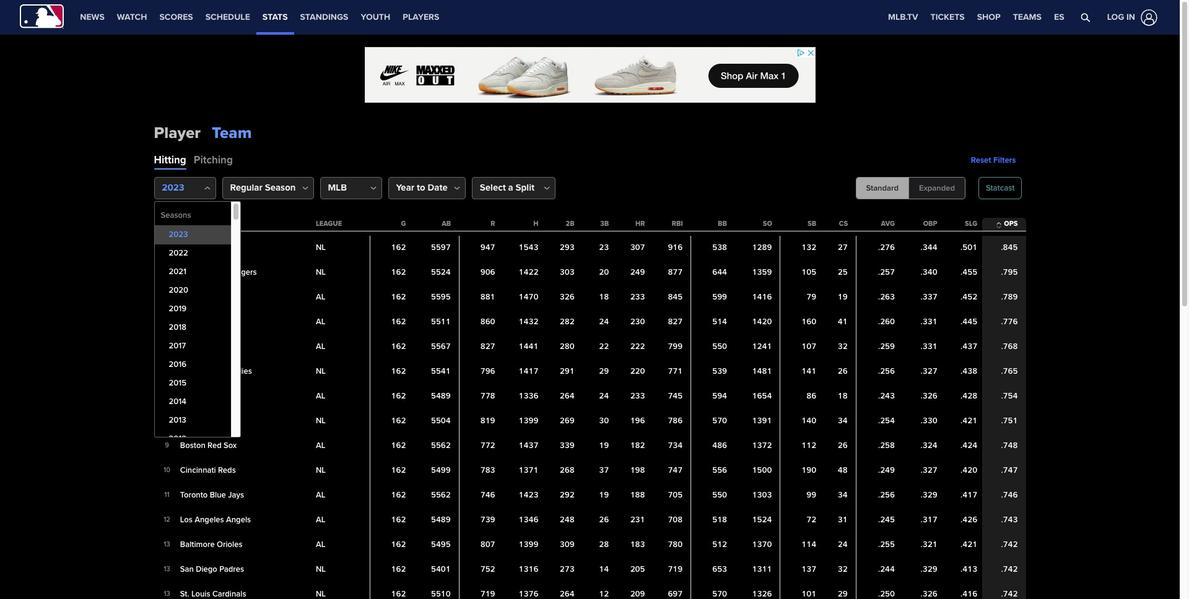 Task type: locate. For each thing, give the bounding box(es) containing it.
1 horizontal spatial advertisement element
[[840, 115, 1026, 146]]

5 al from the top
[[316, 441, 325, 451]]

13
[[164, 541, 170, 549], [164, 566, 170, 574], [164, 591, 170, 599]]

4
[[165, 318, 169, 326]]

6 nl from the top
[[316, 565, 326, 575]]

550 link up 539 link
[[712, 342, 727, 352]]

secondary navigation element
[[74, 0, 446, 35], [446, 0, 550, 35]]

1470
[[519, 292, 539, 302]]

916
[[668, 243, 683, 253]]

486 link
[[712, 441, 727, 451]]

307 link
[[630, 243, 645, 253]]

7 162 from the top
[[391, 392, 406, 401]]

24 for 230
[[599, 317, 609, 327]]

27
[[838, 243, 848, 253]]

1 vertical spatial 1399 link
[[519, 540, 539, 550]]

249
[[630, 268, 645, 278]]

23
[[599, 243, 609, 253]]

550 up 539 link
[[712, 342, 727, 352]]

baltimore
[[180, 540, 215, 550]]

2 .327 from the top
[[921, 466, 938, 476]]

4 al from the top
[[316, 392, 325, 401]]

10 162 from the top
[[391, 466, 406, 476]]

29
[[599, 367, 609, 377]]

1 vertical spatial .256
[[878, 491, 895, 501]]

.748
[[1001, 441, 1018, 451]]

.331 for .445
[[921, 317, 938, 327]]

0 vertical spatial 1399 link
[[519, 416, 539, 426]]

ab
[[442, 220, 451, 228]]

0 vertical spatial 34
[[838, 416, 848, 426]]

1 1399 from the top
[[519, 416, 539, 426]]

1289 link
[[752, 243, 772, 253]]

top navigation menu bar
[[0, 0, 1180, 35]]

0 vertical spatial 5489
[[431, 392, 451, 401]]

1303 link
[[752, 491, 772, 501]]

1399 down 1336 link
[[519, 416, 539, 426]]

1 vertical spatial 550
[[712, 491, 727, 501]]

0 vertical spatial 19
[[838, 292, 848, 302]]

5562 up 5499
[[431, 441, 451, 451]]

angeles down toronto blue jays link
[[195, 515, 224, 525]]

6 162 from the top
[[391, 367, 406, 377]]

8 162 from the top
[[391, 416, 406, 426]]

.742 down .743 on the bottom right of the page
[[1001, 540, 1018, 550]]

4 nl from the top
[[316, 416, 326, 426]]

1 .331 from the top
[[921, 317, 938, 327]]

2 .742 from the top
[[1001, 565, 1018, 575]]

1 24 link from the top
[[599, 317, 609, 327]]

1 vertical spatial 18
[[838, 392, 848, 401]]

2 24 link from the top
[[599, 392, 609, 401]]

advertisement element
[[365, 47, 816, 103], [840, 115, 1026, 146]]

2 5562 from the top
[[431, 491, 451, 501]]

1 34 from the top
[[838, 416, 848, 426]]

al for minnesota twins
[[316, 392, 325, 401]]

1 nl from the top
[[316, 243, 326, 253]]

.256 down .259
[[878, 367, 895, 377]]

1 233 from the top
[[630, 292, 645, 302]]

2 vertical spatial 24
[[838, 540, 848, 550]]

0 vertical spatial 5562
[[431, 441, 451, 451]]

230 link
[[630, 317, 645, 327]]

3 13 from the top
[[164, 591, 170, 599]]

26 up 28 link
[[599, 515, 609, 525]]

24 up 22 link
[[599, 317, 609, 327]]

3
[[165, 293, 169, 301]]

rbi
[[672, 220, 683, 228]]

34 for 140
[[838, 416, 848, 426]]

19 link for 188
[[599, 491, 609, 501]]

0 vertical spatial 24 link
[[599, 317, 609, 327]]

2 162 from the top
[[391, 268, 406, 278]]

0 vertical spatial .331
[[921, 317, 938, 327]]

.768
[[1001, 342, 1018, 352]]

.327 down ".324" on the bottom right of page
[[921, 466, 938, 476]]

2 vertical spatial 13
[[164, 591, 170, 599]]

5
[[165, 343, 169, 351]]

.327 up .326
[[921, 367, 938, 377]]

r
[[491, 220, 495, 228]]

5 162 from the top
[[391, 342, 406, 352]]

19 link for 182
[[599, 441, 609, 451]]

2 angeles from the top
[[195, 515, 224, 525]]

watch link
[[111, 0, 153, 35]]

198 link
[[630, 466, 645, 476]]

1 vertical spatial 5562
[[431, 491, 451, 501]]

5489 for 739
[[431, 515, 451, 525]]

.421 down .426
[[961, 540, 978, 550]]

32 right the 137
[[838, 565, 848, 575]]

3 al from the top
[[316, 342, 325, 352]]

1399 for 309
[[519, 540, 539, 550]]

5489 up 5495
[[431, 515, 451, 525]]

19 for 550
[[599, 491, 609, 501]]

5541
[[431, 367, 451, 377]]

0 vertical spatial .329
[[921, 491, 938, 501]]

14 162 from the top
[[391, 565, 406, 575]]

.742 for .421
[[1001, 540, 1018, 550]]

0 vertical spatial 26
[[838, 367, 848, 377]]

2 19 link from the top
[[599, 491, 609, 501]]

0 vertical spatial los
[[180, 267, 193, 277]]

3 162 from the top
[[391, 292, 406, 302]]

rbi button
[[670, 219, 686, 229]]

24 link for 230
[[599, 317, 609, 327]]

0 vertical spatial 827
[[668, 317, 683, 327]]

1 horizontal spatial 827
[[668, 317, 683, 327]]

594 link
[[712, 392, 727, 401]]

.452
[[961, 292, 978, 302]]

2 550 link from the top
[[712, 491, 727, 501]]

233 link for 24
[[630, 392, 645, 401]]

.754
[[1001, 392, 1018, 401]]

273
[[560, 565, 575, 575]]

los right 2
[[180, 267, 193, 277]]

34
[[838, 416, 848, 426], [838, 491, 848, 501]]

220 link
[[630, 367, 645, 377]]

26 right the 141
[[838, 367, 848, 377]]

1 angeles from the top
[[195, 267, 224, 277]]

.331 for .437
[[921, 342, 938, 352]]

13 left st.
[[164, 591, 170, 599]]

9 162 from the top
[[391, 441, 406, 451]]

1 19 link from the top
[[599, 441, 609, 451]]

1 .256 from the top
[[878, 367, 895, 377]]

los inside "link"
[[180, 267, 193, 277]]

1524 link
[[752, 515, 772, 525]]

advertisement element down top navigation "menu bar" at top
[[365, 47, 816, 103]]

162 for 778
[[391, 392, 406, 401]]

827 down "860"
[[481, 342, 495, 352]]

1 vertical spatial 26
[[838, 441, 848, 451]]

.329 for .417
[[921, 491, 938, 501]]

6 al from the top
[[316, 491, 325, 501]]

.255
[[878, 540, 895, 550]]

.747
[[1001, 466, 1018, 476]]

shop link
[[971, 0, 1007, 35]]

162 for 881
[[391, 292, 406, 302]]

0 vertical spatial 32
[[838, 342, 848, 352]]

24 link up 22 link
[[599, 317, 609, 327]]

1 vertical spatial 19 link
[[599, 491, 609, 501]]

13 for baltimore
[[164, 541, 170, 549]]

tab list
[[154, 151, 284, 177]]

statcast
[[986, 183, 1015, 193]]

1 233 link from the top
[[630, 292, 645, 302]]

8 al from the top
[[316, 540, 325, 550]]

al for texas rangers
[[316, 292, 325, 302]]

34 right 140
[[838, 416, 848, 426]]

texas
[[180, 292, 200, 302]]

0 vertical spatial .742
[[1001, 540, 1018, 550]]

1 vertical spatial 24
[[599, 392, 609, 401]]

1 vertical spatial 1399
[[519, 540, 539, 550]]

550 for 1241
[[712, 342, 727, 352]]

tampa bay rays link
[[180, 316, 241, 328]]

los inside 'link'
[[180, 515, 193, 525]]

1359 link
[[752, 268, 772, 278]]

705
[[668, 491, 683, 501]]

1399 link down 1346
[[519, 540, 539, 550]]

1 vertical spatial 19
[[599, 441, 609, 451]]

.340
[[921, 268, 938, 278]]

1 vertical spatial los
[[180, 515, 193, 525]]

0 vertical spatial 24
[[599, 317, 609, 327]]

162 for 947
[[391, 243, 406, 253]]

162 for 772
[[391, 441, 406, 451]]

angeles for angels
[[195, 515, 224, 525]]

0 horizontal spatial advertisement element
[[365, 47, 816, 103]]

1 .327 from the top
[[921, 367, 938, 377]]

26 for 112
[[838, 441, 848, 451]]

1316
[[519, 565, 539, 575]]

906
[[481, 268, 495, 278]]

0 vertical spatial advertisement element
[[365, 47, 816, 103]]

1 vertical spatial 233
[[630, 392, 645, 401]]

4 162 from the top
[[391, 317, 406, 327]]

1 vertical spatial 24 link
[[599, 392, 609, 401]]

26 up the '48'
[[838, 441, 848, 451]]

233 down 249 at the top right of the page
[[630, 292, 645, 302]]

1 vertical spatial .742
[[1001, 565, 1018, 575]]

1399 down 1346
[[519, 540, 539, 550]]

0 horizontal spatial 18
[[599, 292, 609, 302]]

25
[[838, 268, 848, 278]]

24 down 31
[[838, 540, 848, 550]]

1 32 from the top
[[838, 342, 848, 352]]

233 for 24
[[630, 392, 645, 401]]

13 left san
[[164, 566, 170, 574]]

827 up 799
[[668, 317, 683, 327]]

5 nl from the top
[[316, 466, 326, 476]]

al for toronto blue jays
[[316, 491, 325, 501]]

1 5562 from the top
[[431, 441, 451, 451]]

5567
[[431, 342, 451, 352]]

.742 right .413
[[1001, 565, 1018, 575]]

stats table element
[[154, 218, 1026, 600]]

.421 down .428
[[961, 416, 978, 426]]

233 link down 220 link
[[630, 392, 645, 401]]

2 .421 from the top
[[961, 540, 978, 550]]

752
[[481, 565, 495, 575]]

12 162 from the top
[[391, 515, 406, 525]]

0 horizontal spatial 827
[[481, 342, 495, 352]]

al for tampa bay rays
[[316, 317, 325, 327]]

18 down 20
[[599, 292, 609, 302]]

1399 link down 1336 link
[[519, 416, 539, 426]]

79
[[807, 292, 817, 302]]

.331 down .337
[[921, 317, 938, 327]]

1 vertical spatial .421
[[961, 540, 978, 550]]

11 162 from the top
[[391, 491, 406, 501]]

philadelphia phillies
[[180, 367, 252, 376]]

2 13 from the top
[[164, 566, 170, 574]]

1 secondary navigation element from the left
[[74, 0, 446, 35]]

1399
[[519, 416, 539, 426], [519, 540, 539, 550]]

.329 up '.317'
[[921, 491, 938, 501]]

24 for 233
[[599, 392, 609, 401]]

1 vertical spatial 32
[[838, 565, 848, 575]]

1 vertical spatial .331
[[921, 342, 938, 352]]

1 1399 link from the top
[[519, 416, 539, 426]]

190
[[802, 466, 817, 476]]

22
[[599, 342, 609, 352]]

24 link up the 30 link
[[599, 392, 609, 401]]

1 .742 from the top
[[1001, 540, 1018, 550]]

2 550 from the top
[[712, 491, 727, 501]]

houston astros link
[[180, 341, 238, 353]]

7 al from the top
[[316, 515, 325, 525]]

48
[[838, 466, 848, 476]]

0 vertical spatial 19 link
[[599, 441, 609, 451]]

toronto blue jays link
[[180, 490, 246, 502]]

1 550 from the top
[[712, 342, 727, 352]]

2 32 from the top
[[838, 565, 848, 575]]

1
[[166, 244, 168, 252]]

107
[[802, 342, 817, 352]]

1336
[[519, 392, 539, 401]]

1 .421 from the top
[[961, 416, 978, 426]]

1654 link
[[752, 392, 772, 401]]

0 vertical spatial .327
[[921, 367, 938, 377]]

162 for 819
[[391, 416, 406, 426]]

19 for 486
[[599, 441, 609, 451]]

0 vertical spatial 233 link
[[630, 292, 645, 302]]

19 down "25"
[[838, 292, 848, 302]]

2 34 from the top
[[838, 491, 848, 501]]

cs button
[[837, 219, 851, 229]]

233 link down 249 at the top right of the page
[[630, 292, 645, 302]]

boston red sox
[[180, 441, 237, 451]]

5489 up 5504
[[431, 392, 451, 401]]

1500
[[752, 466, 772, 476]]

2 1399 link from the top
[[519, 540, 539, 550]]

group
[[856, 177, 966, 199]]

group containing standard
[[856, 177, 966, 199]]

1 vertical spatial 13
[[164, 566, 170, 574]]

2012
[[169, 434, 186, 444]]

13 down 12
[[164, 541, 170, 549]]

1 vertical spatial advertisement element
[[840, 115, 1026, 146]]

.256 down .249
[[878, 491, 895, 501]]

1 vertical spatial 233 link
[[630, 392, 645, 401]]

.421 for .330
[[961, 416, 978, 426]]

angeles down 'atlanta braves' link
[[195, 267, 224, 277]]

739
[[481, 515, 495, 525]]

599
[[712, 292, 727, 302]]

al for houston astros
[[316, 342, 325, 352]]

26 for 141
[[838, 367, 848, 377]]

518 link
[[712, 515, 727, 525]]

162 for 827
[[391, 342, 406, 352]]

282 link
[[560, 317, 575, 327]]

cs
[[839, 220, 848, 228]]

phillies
[[226, 367, 252, 376]]

al for los angeles angels
[[316, 515, 325, 525]]

log in
[[1107, 12, 1135, 22]]

19 link down 37 link
[[599, 491, 609, 501]]

5511
[[431, 317, 451, 327]]

r button
[[488, 219, 498, 229]]

.331 left .437
[[921, 342, 938, 352]]

162 for 746
[[391, 491, 406, 501]]

3 nl from the top
[[316, 367, 326, 377]]

2 vertical spatial 19
[[599, 491, 609, 501]]

13 162 from the top
[[391, 540, 406, 550]]

18 right 86
[[838, 392, 848, 401]]

1 vertical spatial 34
[[838, 491, 848, 501]]

5489 for 778
[[431, 392, 451, 401]]

5562 down 5499
[[431, 491, 451, 501]]

2 .331 from the top
[[921, 342, 938, 352]]

0 vertical spatial .256
[[878, 367, 895, 377]]

1399 link for 269
[[519, 416, 539, 426]]

550 up 518 'link' on the bottom right
[[712, 491, 727, 501]]

2 los from the top
[[180, 515, 193, 525]]

0 vertical spatial 1399
[[519, 416, 539, 426]]

.742 for .413
[[1001, 565, 1018, 575]]

hr button
[[633, 219, 648, 229]]

182
[[630, 441, 645, 451]]

texas rangers link
[[180, 292, 234, 304]]

644
[[712, 268, 727, 278]]

league
[[316, 220, 342, 228]]

1 vertical spatial 5489
[[431, 515, 451, 525]]

34 down the '48'
[[838, 491, 848, 501]]

2 1399 from the top
[[519, 540, 539, 550]]

1 162 from the top
[[391, 243, 406, 253]]

tertiary navigation element
[[882, 0, 1071, 35]]

0 vertical spatial 233
[[630, 292, 645, 302]]

24 up the 30 link
[[599, 392, 609, 401]]

0 vertical spatial 18
[[599, 292, 609, 302]]

309 link
[[560, 540, 575, 550]]

1 al from the top
[[316, 292, 325, 302]]

0 vertical spatial .421
[[961, 416, 978, 426]]

2 .256 from the top
[[878, 491, 895, 501]]

.254
[[878, 416, 895, 426]]

32 down the 41 on the bottom right of page
[[838, 342, 848, 352]]

1 vertical spatial 550 link
[[712, 491, 727, 501]]

32 for 107
[[838, 342, 848, 352]]

37
[[599, 466, 609, 476]]

sb button
[[805, 219, 819, 229]]

.327 for .420
[[921, 466, 938, 476]]

2 .329 from the top
[[921, 565, 938, 575]]

19 down 37 link
[[599, 491, 609, 501]]

19 up 37
[[599, 441, 609, 451]]

19 link up 37
[[599, 441, 609, 451]]

angeles inside "link"
[[195, 267, 224, 277]]

0 vertical spatial 550 link
[[712, 342, 727, 352]]

g
[[401, 220, 406, 228]]

1 550 link from the top
[[712, 342, 727, 352]]

.329 down .321 on the right bottom of the page
[[921, 565, 938, 575]]

644 link
[[712, 268, 727, 278]]

advertisement element up reset
[[840, 115, 1026, 146]]

0 vertical spatial 550
[[712, 342, 727, 352]]

1 vertical spatial angeles
[[195, 515, 224, 525]]

160
[[802, 317, 817, 327]]

2 233 link from the top
[[630, 392, 645, 401]]

550 link up 518 'link' on the bottom right
[[712, 491, 727, 501]]

angeles inside 'link'
[[195, 515, 224, 525]]

5562 for 772
[[431, 441, 451, 451]]

5562 for 746
[[431, 491, 451, 501]]

1 5489 from the top
[[431, 392, 451, 401]]

1241
[[752, 342, 772, 352]]

2 233 from the top
[[630, 392, 645, 401]]

1 13 from the top
[[164, 541, 170, 549]]

2 5489 from the top
[[431, 515, 451, 525]]

1 vertical spatial .327
[[921, 466, 938, 476]]

0 vertical spatial 13
[[164, 541, 170, 549]]

292 link
[[560, 491, 575, 501]]

watch
[[117, 12, 147, 22]]

1 .329 from the top
[[921, 491, 938, 501]]

233 down 220 link
[[630, 392, 645, 401]]

so
[[763, 220, 772, 228]]

schedule
[[205, 12, 250, 22]]

2 al from the top
[[316, 317, 325, 327]]

1 vertical spatial .329
[[921, 565, 938, 575]]

.317
[[921, 515, 938, 525]]

1 los from the top
[[180, 267, 193, 277]]

2 nl from the top
[[316, 268, 326, 278]]

550 for 1303
[[712, 491, 727, 501]]

los right 12
[[180, 515, 193, 525]]

.331
[[921, 317, 938, 327], [921, 342, 938, 352]]

nl
[[316, 243, 326, 253], [316, 268, 326, 278], [316, 367, 326, 377], [316, 416, 326, 426], [316, 466, 326, 476], [316, 565, 326, 575]]

.327 for .438
[[921, 367, 938, 377]]

162 for 752
[[391, 565, 406, 575]]

0 vertical spatial angeles
[[195, 267, 224, 277]]



Task type: describe. For each thing, give the bounding box(es) containing it.
807
[[481, 540, 495, 550]]

162 for 860
[[391, 317, 406, 327]]

514 link
[[712, 317, 727, 327]]

5595
[[431, 292, 451, 302]]

268 link
[[560, 466, 575, 476]]

140
[[802, 416, 817, 426]]

mlb.tv link
[[882, 0, 925, 35]]

233 link for 18
[[630, 292, 645, 302]]

bb
[[718, 220, 727, 228]]

41
[[838, 317, 848, 327]]

708
[[668, 515, 683, 525]]

.329 for .413
[[921, 565, 938, 575]]

1524
[[752, 515, 772, 525]]

toronto blue jays
[[180, 490, 244, 500]]

2017
[[169, 341, 186, 351]]

1416
[[752, 292, 772, 302]]

angeles for dodgers
[[195, 267, 224, 277]]

texas rangers
[[180, 292, 232, 302]]

.256 for .327
[[878, 367, 895, 377]]

.344
[[921, 243, 938, 253]]

.437
[[961, 342, 978, 352]]

1399 for 269
[[519, 416, 539, 426]]

1423
[[519, 491, 539, 501]]

5597
[[431, 243, 451, 253]]

schedule link
[[199, 0, 256, 35]]

astros
[[213, 342, 236, 352]]

al for boston red sox
[[316, 441, 325, 451]]

231 link
[[630, 515, 645, 525]]

24 link for 233
[[599, 392, 609, 401]]

atlanta braves
[[180, 243, 232, 253]]

269
[[560, 416, 575, 426]]

819
[[481, 416, 495, 426]]

san
[[180, 565, 194, 575]]

539
[[712, 367, 727, 377]]

1371
[[519, 466, 539, 476]]

nl for los angeles dodgers
[[316, 268, 326, 278]]

secondary navigation element containing news
[[74, 0, 446, 35]]

.424
[[961, 441, 978, 451]]

486
[[712, 441, 727, 451]]

1 horizontal spatial 18
[[838, 392, 848, 401]]

13 for san
[[164, 566, 170, 574]]

2 secondary navigation element from the left
[[446, 0, 550, 35]]

233 for 18
[[630, 292, 645, 302]]

1654
[[752, 392, 772, 401]]

13 for st.
[[164, 591, 170, 599]]

nl for atlanta braves
[[316, 243, 326, 253]]

nl for san diego padres
[[316, 565, 326, 575]]

minnesota twins
[[180, 391, 240, 401]]

obp
[[923, 220, 938, 228]]

719
[[668, 565, 683, 575]]

26 link
[[599, 515, 609, 525]]

.426
[[961, 515, 978, 525]]

major league baseball image
[[20, 4, 64, 29]]

g button
[[399, 219, 408, 229]]

538 link
[[712, 243, 727, 253]]

player link
[[154, 124, 201, 143]]

reset filters
[[971, 155, 1016, 165]]

cincinnati reds
[[180, 466, 236, 476]]

news
[[80, 12, 105, 22]]

273 link
[[560, 565, 575, 575]]

292
[[560, 491, 575, 501]]

.776
[[1001, 317, 1018, 327]]

log in button
[[1093, 7, 1160, 28]]

1470 link
[[519, 292, 539, 302]]

786
[[668, 416, 683, 426]]

162 for 906
[[391, 268, 406, 278]]

141
[[802, 367, 817, 377]]

baltimore orioles
[[180, 540, 243, 550]]

2018
[[169, 323, 186, 333]]

sb
[[808, 220, 817, 228]]

diego
[[196, 565, 217, 575]]

28 link
[[599, 540, 609, 550]]

6
[[165, 367, 169, 376]]

162 for 807
[[391, 540, 406, 550]]

.413
[[961, 565, 978, 575]]

los for los angeles dodgers
[[180, 267, 193, 277]]

al for baltimore orioles
[[316, 540, 325, 550]]

obp button
[[921, 219, 940, 229]]

players link
[[397, 0, 446, 35]]

rays
[[222, 317, 239, 327]]

1 vertical spatial 827
[[481, 342, 495, 352]]

.421 for .321
[[961, 540, 978, 550]]

nl for cincinnati reds
[[316, 466, 326, 476]]

231
[[630, 515, 645, 525]]

7
[[165, 392, 169, 400]]

32 for 137
[[838, 565, 848, 575]]

st. louis cardinals
[[180, 590, 246, 599]]

nl for chicago cubs
[[316, 416, 326, 426]]

scores
[[159, 12, 193, 22]]

hitting button
[[154, 151, 186, 170]]

162 for 783
[[391, 466, 406, 476]]

512
[[712, 540, 727, 550]]

1371 link
[[519, 466, 539, 476]]

18 link
[[599, 292, 609, 302]]

chicago cubs link
[[180, 416, 232, 428]]

183
[[630, 540, 645, 550]]

.321
[[921, 540, 938, 550]]

1399 link for 309
[[519, 540, 539, 550]]

37 link
[[599, 466, 609, 476]]

34 for 99
[[838, 491, 848, 501]]

293 link
[[560, 243, 575, 253]]

cincinnati reds link
[[180, 465, 238, 477]]

2 vertical spatial 26
[[599, 515, 609, 525]]

162 for 796
[[391, 367, 406, 377]]

291
[[560, 367, 575, 377]]

philadelphia phillies link
[[180, 366, 254, 378]]

1346
[[519, 515, 539, 525]]

.258
[[878, 441, 895, 451]]

standings
[[300, 12, 348, 22]]

772
[[481, 441, 495, 451]]

los for los angeles angels
[[180, 515, 193, 525]]

boston
[[180, 441, 206, 451]]

771
[[668, 367, 683, 377]]

cardinals
[[212, 590, 246, 599]]

jays
[[228, 490, 244, 500]]

162 for 739
[[391, 515, 406, 525]]

minnesota twins link
[[180, 391, 242, 403]]

196 link
[[630, 416, 645, 426]]

.789
[[1001, 292, 1018, 302]]

.256 for .329
[[878, 491, 895, 501]]

550 link for 1241
[[712, 342, 727, 352]]

nl for philadelphia phillies
[[316, 367, 326, 377]]

teams link
[[1007, 0, 1048, 35]]

30 link
[[599, 416, 609, 426]]

2016
[[169, 360, 186, 370]]

205
[[630, 565, 645, 575]]

tab list containing hitting
[[154, 151, 284, 177]]

550 link for 1303
[[712, 491, 727, 501]]



Task type: vqa. For each thing, say whether or not it's contained in the screenshot.
1904 postseason recap
no



